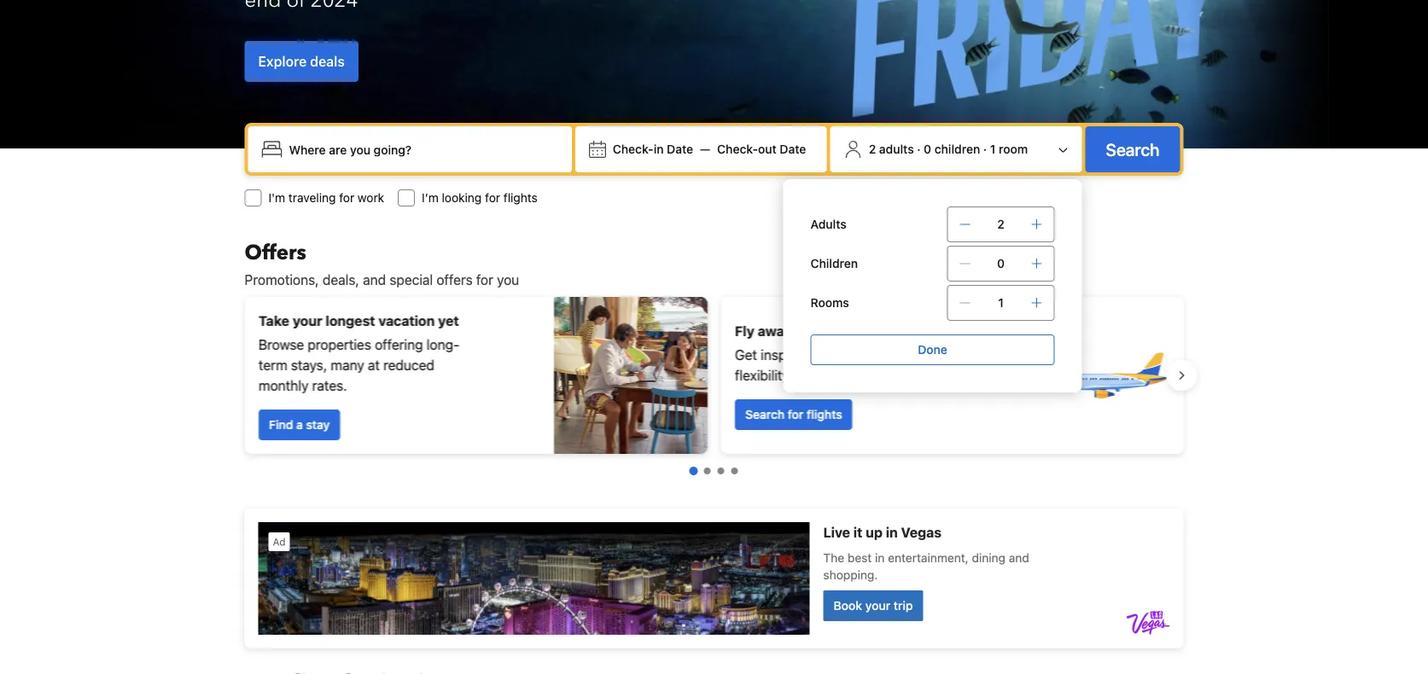 Task type: vqa. For each thing, say whether or not it's contained in the screenshot.
21
no



Task type: locate. For each thing, give the bounding box(es) containing it.
book
[[910, 347, 940, 363]]

offers
[[245, 239, 306, 267]]

for left you
[[476, 272, 494, 288]]

search for search for flights
[[745, 408, 785, 422]]

date right the out
[[780, 142, 807, 156]]

2 for 2
[[998, 217, 1005, 231]]

your
[[292, 313, 322, 329], [812, 323, 842, 340]]

work
[[358, 191, 384, 205]]

1 horizontal spatial search
[[1107, 139, 1160, 159]]

vacation up offering
[[378, 313, 435, 329]]

1 left room
[[991, 142, 996, 156]]

0
[[924, 142, 932, 156], [998, 257, 1005, 271]]

1 horizontal spatial vacation
[[891, 323, 947, 340]]

· right adults
[[918, 142, 921, 156]]

for
[[339, 191, 355, 205], [485, 191, 501, 205], [476, 272, 494, 288], [788, 408, 804, 422]]

0 horizontal spatial vacation
[[378, 313, 435, 329]]

2 vertical spatial flights
[[807, 408, 842, 422]]

your right take
[[292, 313, 322, 329]]

0 vertical spatial search
[[1107, 139, 1160, 159]]

1 horizontal spatial ·
[[984, 142, 987, 156]]

and left book
[[883, 347, 906, 363]]

search inside button
[[1107, 139, 1160, 159]]

0 vertical spatial 2
[[869, 142, 876, 156]]

your inside take your longest vacation yet browse properties offering long- term stays, many at reduced monthly rates.
[[292, 313, 322, 329]]

and inside 'fly away to your dream vacation get inspired – compare and book flights with flexibility'
[[883, 347, 906, 363]]

a
[[296, 418, 303, 432]]

deals
[[310, 53, 345, 70]]

date right in
[[667, 142, 694, 156]]

0 vertical spatial 1
[[991, 142, 996, 156]]

0 horizontal spatial ·
[[918, 142, 921, 156]]

you
[[497, 272, 520, 288]]

0 horizontal spatial flights
[[504, 191, 538, 205]]

out
[[758, 142, 777, 156]]

offers
[[437, 272, 473, 288]]

1 horizontal spatial 2
[[998, 217, 1005, 231]]

flights
[[504, 191, 538, 205], [944, 347, 982, 363], [807, 408, 842, 422]]

0 horizontal spatial and
[[363, 272, 386, 288]]

check- left —
[[613, 142, 654, 156]]

1
[[991, 142, 996, 156], [999, 296, 1004, 310]]

stay
[[306, 418, 329, 432]]

–
[[814, 347, 821, 363]]

0 horizontal spatial check-
[[613, 142, 654, 156]]

for down flexibility
[[788, 408, 804, 422]]

vacation up done
[[891, 323, 947, 340]]

1 date from the left
[[667, 142, 694, 156]]

date
[[667, 142, 694, 156], [780, 142, 807, 156]]

adults
[[880, 142, 914, 156]]

0 horizontal spatial 0
[[924, 142, 932, 156]]

fly
[[735, 323, 755, 340]]

1 vertical spatial search
[[745, 408, 785, 422]]

check-in date button
[[606, 134, 700, 165]]

for right looking
[[485, 191, 501, 205]]

2 down room
[[998, 217, 1005, 231]]

check-
[[613, 142, 654, 156], [718, 142, 758, 156]]

1 check- from the left
[[613, 142, 654, 156]]

1 vertical spatial 2
[[998, 217, 1005, 231]]

flights down "–"
[[807, 408, 842, 422]]

for left work
[[339, 191, 355, 205]]

rooms
[[811, 296, 850, 310]]

search for flights link
[[735, 400, 853, 430]]

progress bar
[[690, 467, 738, 476]]

2 horizontal spatial flights
[[944, 347, 982, 363]]

2 check- from the left
[[718, 142, 758, 156]]

explore deals
[[258, 53, 345, 70]]

Where are you going? field
[[282, 134, 565, 165]]

explore deals link
[[245, 41, 359, 82]]

your inside 'fly away to your dream vacation get inspired – compare and book flights with flexibility'
[[812, 323, 842, 340]]

to
[[795, 323, 809, 340]]

·
[[918, 142, 921, 156], [984, 142, 987, 156]]

2 inside 'button'
[[869, 142, 876, 156]]

1 vertical spatial 0
[[998, 257, 1005, 271]]

your right the to
[[812, 323, 842, 340]]

and right deals,
[[363, 272, 386, 288]]

many
[[331, 357, 364, 374]]

1 horizontal spatial date
[[780, 142, 807, 156]]

· right children
[[984, 142, 987, 156]]

search inside offers main content
[[745, 408, 785, 422]]

1 vertical spatial 1
[[999, 296, 1004, 310]]

properties
[[307, 337, 371, 353]]

0 horizontal spatial 2
[[869, 142, 876, 156]]

0 vertical spatial and
[[363, 272, 386, 288]]

2
[[869, 142, 876, 156], [998, 217, 1005, 231]]

2 left adults
[[869, 142, 876, 156]]

2 date from the left
[[780, 142, 807, 156]]

1 vertical spatial and
[[883, 347, 906, 363]]

1 horizontal spatial and
[[883, 347, 906, 363]]

region
[[231, 290, 1198, 461]]

offers main content
[[231, 239, 1198, 675]]

0 vertical spatial 0
[[924, 142, 932, 156]]

flights left with
[[944, 347, 982, 363]]

check- right —
[[718, 142, 758, 156]]

away
[[758, 323, 792, 340]]

flights right looking
[[504, 191, 538, 205]]

0 horizontal spatial search
[[745, 408, 785, 422]]

stays,
[[291, 357, 327, 374]]

1 horizontal spatial 1
[[999, 296, 1004, 310]]

0 horizontal spatial your
[[292, 313, 322, 329]]

vacation
[[378, 313, 435, 329], [891, 323, 947, 340]]

0 horizontal spatial 1
[[991, 142, 996, 156]]

and inside offers promotions, deals, and special offers for you
[[363, 272, 386, 288]]

i'm looking for flights
[[422, 191, 538, 205]]

region containing take your longest vacation yet
[[231, 290, 1198, 461]]

0 inside '2 adults · 0 children · 1 room' 'button'
[[924, 142, 932, 156]]

0 horizontal spatial date
[[667, 142, 694, 156]]

1 horizontal spatial check-
[[718, 142, 758, 156]]

1 up with
[[999, 296, 1004, 310]]

fly away to your dream vacation get inspired – compare and book flights with flexibility
[[735, 323, 1012, 384]]

search
[[1107, 139, 1160, 159], [745, 408, 785, 422]]

advertisement region
[[245, 509, 1184, 649]]

children
[[811, 257, 858, 271]]

1 vertical spatial flights
[[944, 347, 982, 363]]

find a stay link
[[258, 410, 340, 441]]

1 horizontal spatial your
[[812, 323, 842, 340]]

done
[[918, 343, 948, 357]]

offers promotions, deals, and special offers for you
[[245, 239, 520, 288]]

search for search
[[1107, 139, 1160, 159]]

dream
[[845, 323, 887, 340]]

take your longest vacation yet browse properties offering long- term stays, many at reduced monthly rates.
[[258, 313, 459, 394]]

and
[[363, 272, 386, 288], [883, 347, 906, 363]]



Task type: describe. For each thing, give the bounding box(es) containing it.
search button
[[1086, 126, 1181, 173]]

looking
[[442, 191, 482, 205]]

long-
[[426, 337, 459, 353]]

adults
[[811, 217, 847, 231]]

inspired
[[761, 347, 810, 363]]

browse
[[258, 337, 304, 353]]

longest
[[325, 313, 375, 329]]

term
[[258, 357, 287, 374]]

get
[[735, 347, 757, 363]]

take
[[258, 313, 289, 329]]

—
[[700, 142, 711, 156]]

rates.
[[312, 378, 347, 394]]

2 adults · 0 children · 1 room button
[[838, 133, 1076, 166]]

0 vertical spatial flights
[[504, 191, 538, 205]]

children
[[935, 142, 981, 156]]

vacation inside take your longest vacation yet browse properties offering long- term stays, many at reduced monthly rates.
[[378, 313, 435, 329]]

check-in date — check-out date
[[613, 142, 807, 156]]

i'm
[[422, 191, 439, 205]]

offering
[[375, 337, 423, 353]]

progress bar inside offers main content
[[690, 467, 738, 476]]

search for flights
[[745, 408, 842, 422]]

reduced
[[383, 357, 434, 374]]

2 adults · 0 children · 1 room
[[869, 142, 1029, 156]]

2 · from the left
[[984, 142, 987, 156]]

room
[[999, 142, 1029, 156]]

monthly
[[258, 378, 308, 394]]

i'm
[[269, 191, 285, 205]]

find
[[269, 418, 293, 432]]

yet
[[438, 313, 459, 329]]

traveling
[[289, 191, 336, 205]]

take your longest vacation yet image
[[554, 297, 708, 454]]

promotions,
[[245, 272, 319, 288]]

in
[[654, 142, 664, 156]]

at
[[368, 357, 380, 374]]

2 for 2 adults · 0 children · 1 room
[[869, 142, 876, 156]]

vacation inside 'fly away to your dream vacation get inspired – compare and book flights with flexibility'
[[891, 323, 947, 340]]

for inside offers promotions, deals, and special offers for you
[[476, 272, 494, 288]]

done button
[[811, 335, 1055, 366]]

i'm traveling for work
[[269, 191, 384, 205]]

1 inside 'button'
[[991, 142, 996, 156]]

explore
[[258, 53, 307, 70]]

with
[[986, 347, 1012, 363]]

flights inside 'fly away to your dream vacation get inspired – compare and book flights with flexibility'
[[944, 347, 982, 363]]

check-out date button
[[711, 134, 813, 165]]

1 horizontal spatial flights
[[807, 408, 842, 422]]

1 · from the left
[[918, 142, 921, 156]]

1 horizontal spatial 0
[[998, 257, 1005, 271]]

deals,
[[323, 272, 359, 288]]

special
[[390, 272, 433, 288]]

fly away to your dream vacation image
[[1051, 316, 1171, 436]]

compare
[[825, 347, 879, 363]]

find a stay
[[269, 418, 329, 432]]

flexibility
[[735, 368, 789, 384]]



